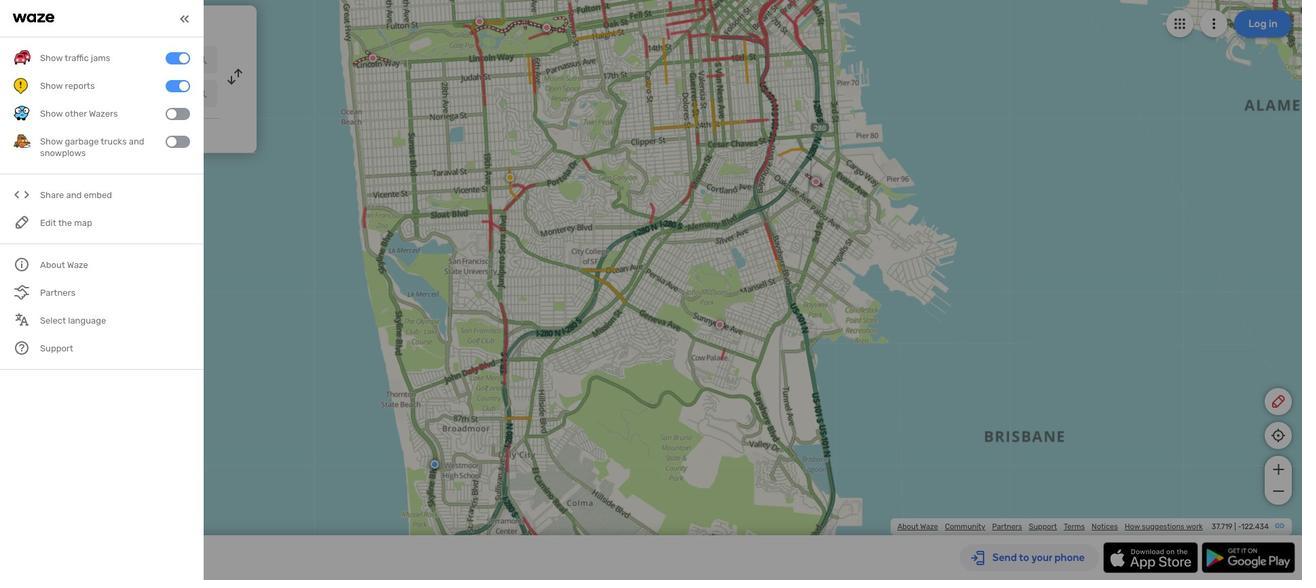 Task type: vqa. For each thing, say whether or not it's contained in the screenshot.
'About Waze Community Partners Support Terms Notices How suggestions work'
yes



Task type: locate. For each thing, give the bounding box(es) containing it.
about waze community partners support terms notices how suggestions work
[[898, 523, 1204, 532]]

122.434
[[1242, 523, 1270, 532]]

notices
[[1092, 523, 1119, 532]]

waze
[[921, 523, 939, 532]]

leave
[[42, 128, 68, 139]]

about
[[898, 523, 919, 532]]

partners link
[[993, 523, 1023, 532]]

code image
[[14, 187, 31, 204]]

current location image
[[19, 52, 35, 68]]

terms link
[[1064, 523, 1086, 532]]

link image
[[1275, 521, 1286, 532]]

support link
[[1030, 523, 1058, 532]]

how
[[1125, 523, 1141, 532]]

zoom out image
[[1271, 484, 1288, 500]]

|
[[1235, 523, 1237, 532]]

pencil image
[[1271, 394, 1287, 410]]

driving
[[81, 16, 122, 31]]

suggestions
[[1143, 523, 1185, 532]]

37.719 | -122.434
[[1212, 523, 1270, 532]]

Choose destination text field
[[45, 80, 217, 107]]

now
[[71, 128, 89, 139]]

partners
[[993, 523, 1023, 532]]

37.719
[[1212, 523, 1233, 532]]

share and embed link
[[14, 182, 190, 209]]

directions
[[125, 16, 181, 31]]

clock image
[[16, 126, 32, 142]]

and
[[66, 190, 82, 201]]



Task type: describe. For each thing, give the bounding box(es) containing it.
Choose starting point text field
[[45, 46, 217, 73]]

work
[[1187, 523, 1204, 532]]

community
[[946, 523, 986, 532]]

how suggestions work link
[[1125, 523, 1204, 532]]

support
[[1030, 523, 1058, 532]]

notices link
[[1092, 523, 1119, 532]]

-
[[1239, 523, 1242, 532]]

terms
[[1064, 523, 1086, 532]]

location image
[[19, 86, 35, 102]]

embed
[[84, 190, 112, 201]]

community link
[[946, 523, 986, 532]]

zoom in image
[[1271, 462, 1288, 478]]

share and embed
[[40, 190, 112, 201]]

leave now
[[42, 128, 89, 139]]

about waze link
[[898, 523, 939, 532]]

driving directions
[[81, 16, 181, 31]]

share
[[40, 190, 64, 201]]



